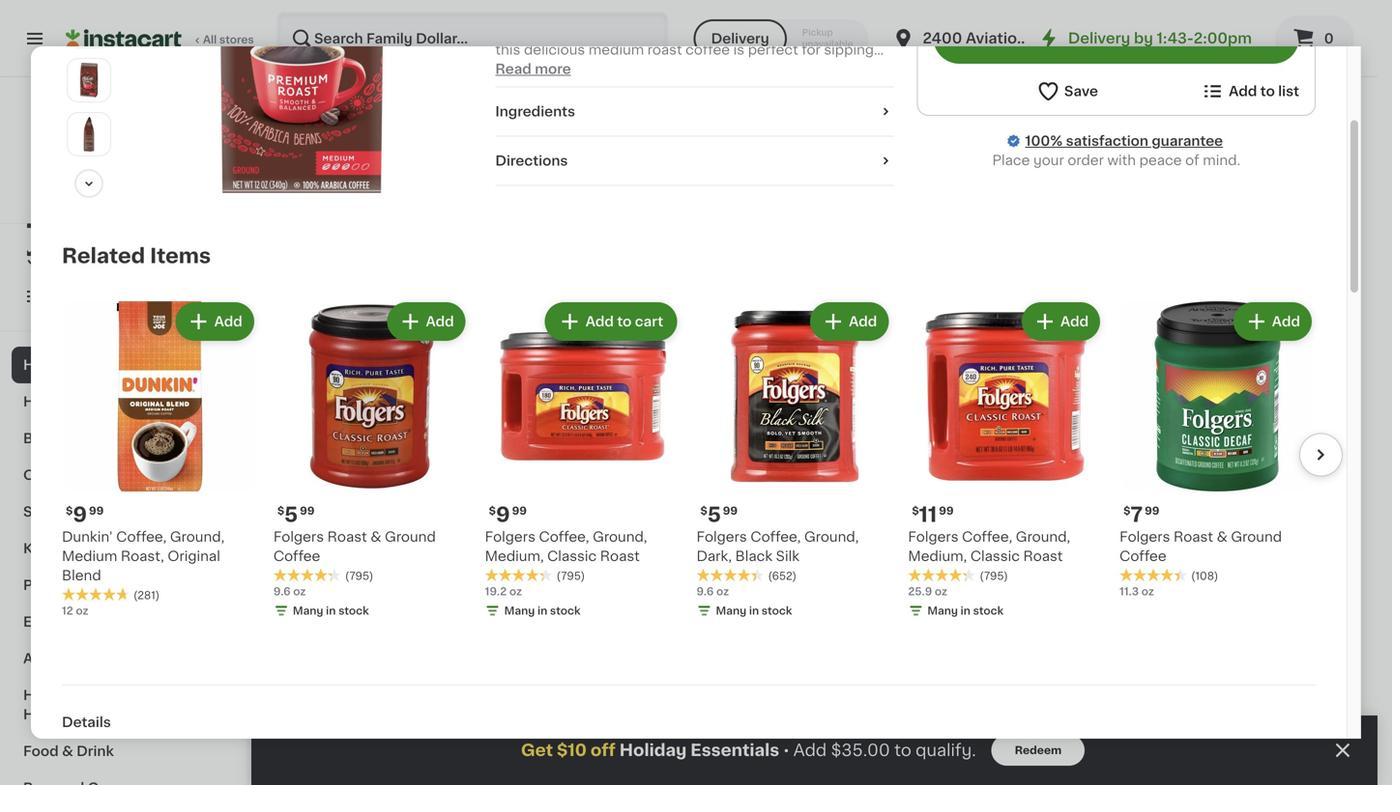 Task type: vqa. For each thing, say whether or not it's contained in the screenshot.
the rightmost $ 9 99
yes



Task type: describe. For each thing, give the bounding box(es) containing it.
related items
[[62, 246, 211, 267]]

stock up fresheners
[[338, 606, 369, 617]]

to left list
[[1260, 85, 1275, 98]]

medium inside paper mate pens, felt tip, medium point (0.7 mm) 4 each
[[673, 307, 728, 320]]

each inside paper mate pens, felt tip, medium point (0.7 mm) 4 each
[[655, 345, 682, 356]]

all
[[203, 34, 217, 45]]

add to list
[[1229, 85, 1299, 98]]

1 vertical spatial of
[[1075, 364, 1086, 375]]

treatment tracker modal dialog
[[251, 716, 1378, 786]]

bustelo
[[1213, 5, 1265, 19]]

cup
[[915, 25, 943, 38]]

0 vertical spatial cart
[[1129, 29, 1165, 45]]

0 horizontal spatial each
[[484, 61, 511, 72]]

oz right 19.2
[[509, 587, 522, 598]]

coffee up 11.3 oz
[[1120, 550, 1167, 564]]

to down hdtv
[[1107, 29, 1125, 45]]

service type group
[[694, 19, 869, 58]]

family dollar
[[78, 153, 169, 167]]

$ 9 99 for dunkin'
[[66, 505, 104, 525]]

mcdonald's for premium
[[290, 288, 372, 301]]

9.6 oz for folgers roast & ground coffee
[[273, 587, 306, 598]]

0 vertical spatial essentials
[[80, 359, 152, 372]]

by for corner
[[882, 612, 900, 626]]

many inside product group
[[927, 606, 958, 617]]

1 horizontal spatial add to cart button
[[934, 10, 1299, 64]]

egyptian
[[1000, 307, 1060, 320]]

ground, for 9.6 oz
[[804, 531, 859, 544]]

tip,
[[645, 307, 669, 320]]

tango
[[588, 632, 629, 645]]

stock right out
[[1089, 364, 1119, 375]]

lists link
[[12, 277, 235, 316]]

felt
[[767, 288, 792, 301]]

99 up dark,
[[723, 506, 738, 517]]

product group containing 6
[[467, 415, 629, 683]]

wall
[[873, 632, 901, 645]]

by for 2:00pm
[[1134, 31, 1153, 45]]

aromar for egyptian
[[1000, 288, 1049, 301]]

4 ct
[[1177, 363, 1198, 374]]

policy
[[135, 176, 169, 187]]

mccafé for ground
[[375, 288, 429, 301]]

expo erase markers, dry, intense colors, chisel tip
[[1177, 288, 1319, 340]]

oil,
[[1124, 288, 1146, 301]]

many up "planks"
[[716, 606, 747, 617]]

coffee, for 19.2 oz
[[539, 531, 589, 544]]

medium, for 9
[[485, 550, 544, 564]]

ground inside mcdonald's mccafé premium roast ground coffee
[[397, 307, 448, 320]]

office
[[23, 469, 67, 482]]

coffee inside mcdonald's mccafé premium roast ground coffee
[[290, 326, 337, 340]]

read
[[495, 63, 532, 76]]

oz up x
[[716, 587, 729, 598]]

by for short
[[1059, 612, 1077, 626]]

$ 11 99
[[912, 505, 954, 526]]

5 folgers from the left
[[1120, 531, 1170, 544]]

5 for folgers coffee, ground, dark, black silk
[[708, 505, 721, 525]]

11.3
[[1120, 587, 1139, 598]]

item carousel region
[[35, 291, 1343, 639]]

100% satisfaction guarantee
[[1025, 134, 1223, 148]]

interiors by design corner wall shelves
[[822, 612, 957, 645]]

to inside treatment tracker modal dialog
[[894, 743, 911, 759]]

to inside item carousel region
[[616, 315, 631, 329]]

home improvement & hardware
[[23, 689, 177, 722]]

by for olefin
[[882, 288, 900, 301]]

light
[[645, 651, 679, 665]]

black
[[735, 550, 773, 564]]

x
[[710, 612, 720, 626]]

with
[[1107, 154, 1136, 167]]

99 up the 3
[[300, 506, 315, 517]]

expo
[[1177, 288, 1216, 301]]

$3.49 element
[[822, 584, 984, 610]]

product group containing 7
[[1120, 299, 1316, 600]]

home improvement & hardware link
[[12, 678, 235, 734]]

party
[[23, 579, 61, 593]]

(85)
[[1249, 348, 1271, 358]]

medium inside dunkin' coffee, ground, medium roast, original blend
[[62, 550, 117, 564]]

(795) for 9
[[557, 571, 585, 582]]

mcdonald's mccafé premium roast ground coffee
[[290, 288, 448, 340]]

1 horizontal spatial ct
[[1187, 363, 1198, 374]]

buy it again
[[54, 251, 136, 265]]

design for interiors by design olefin accent runners
[[903, 288, 951, 301]]

(281)
[[133, 591, 160, 601]]

holiday inside treatment tracker modal dialog
[[620, 743, 687, 759]]

6 for 6 99
[[478, 587, 492, 607]]

sporting
[[23, 506, 84, 519]]

0 horizontal spatial holiday
[[23, 359, 77, 372]]

product group containing paw patrol mighty pups paws mini jet play set
[[467, 90, 629, 323]]

stock down (652)
[[762, 606, 792, 617]]

& right apparel at the left bottom of page
[[81, 653, 92, 666]]

accessories
[[95, 653, 181, 666]]

1:43-
[[1157, 31, 1194, 45]]

achim
[[645, 612, 688, 626]]

party & gift supplies link
[[12, 567, 235, 604]]

6"
[[691, 612, 707, 626]]

(108)
[[1191, 571, 1218, 582]]

interiors for interiors by design short white adjustable tension curtain rods
[[1000, 612, 1056, 626]]

interiors by design solid-color shag area rugs button
[[290, 0, 452, 60]]

ge 1080p hdtv lifetime 40 miles range amplified indoor tv antenna button
[[1000, 0, 1162, 77]]

1 horizontal spatial satisfaction
[[1066, 134, 1149, 148]]

classic for 11
[[970, 550, 1020, 564]]

many in stock down (85)
[[1196, 382, 1273, 393]]

paper mate pens, felt tip, medium point (0.7 mm) 4 each
[[645, 288, 795, 356]]

ja-ru inc. play balloons 2 ct
[[645, 5, 746, 54]]

kitchen supplies
[[23, 542, 141, 556]]

$35.00
[[831, 743, 890, 759]]

delivery for delivery by 1:43-2:00pm
[[1068, 31, 1130, 45]]

12 oz inside product group
[[290, 363, 317, 374]]

holiday essentials
[[23, 359, 152, 372]]

& up concentrated
[[371, 531, 381, 544]]

café bustelo roast & ground coffee
[[1177, 5, 1322, 38]]

add to list button
[[1201, 79, 1299, 103]]

ground, for 19.2 oz
[[593, 531, 647, 544]]

tension
[[1000, 651, 1052, 665]]

directions
[[495, 154, 568, 168]]

6 99
[[478, 587, 509, 607]]

roast up white at the bottom
[[1023, 550, 1063, 564]]

lists
[[54, 290, 87, 304]]

craft
[[85, 469, 121, 482]]

read more
[[495, 63, 571, 76]]

adjustable
[[1083, 632, 1155, 645]]

many in stock up passionfruit
[[504, 606, 581, 617]]

stock up the short
[[973, 606, 1004, 617]]

$ inside $ 11 99
[[912, 506, 919, 517]]

100% inside view pricing policy 100% satisfaction guarantee
[[49, 195, 79, 206]]

floor
[[681, 632, 716, 645]]

100% satisfaction guarantee button
[[30, 189, 216, 208]]

stock up passionfruit
[[550, 606, 581, 617]]

paw patrol mighty pups paws mini jet play set
[[467, 288, 627, 320]]

3
[[301, 587, 314, 607]]

mccafé for cup
[[907, 5, 961, 19]]

& left craft
[[71, 469, 82, 482]]

jet
[[542, 307, 564, 320]]

sporting goods
[[23, 506, 134, 519]]

dunkin' coffee, ground, medium roast, original blend
[[62, 531, 225, 583]]

intense
[[1209, 307, 1259, 320]]

product group containing 11
[[908, 299, 1104, 623]]

99 inside $ 11 99
[[939, 506, 954, 517]]

•
[[783, 743, 789, 759]]

99 inside "$ 3 99"
[[316, 588, 331, 598]]

3 folgers from the left
[[485, 531, 536, 544]]

many down 19.2 oz
[[504, 606, 535, 617]]

many down 4 ct
[[1196, 382, 1227, 393]]

medium, for 11
[[908, 550, 967, 564]]

& inside café bustelo roast & ground coffee
[[1311, 5, 1322, 19]]

balloons
[[645, 25, 703, 38]]

many in stock inside product group
[[927, 606, 1004, 617]]

3-
[[600, 612, 614, 626]]

interiors by design solid-color shag area rugs
[[290, 5, 439, 58]]

design for interiors by design short white adjustable tension curtain rods
[[1080, 612, 1128, 626]]

mcdonald's mccafé colombian k-cup pods
[[822, 5, 981, 38]]

achim 6" x 36" nexus vinyl floor planks in light grey button
[[645, 415, 807, 724]]

family dollar logo image
[[100, 101, 146, 146]]

premium
[[290, 307, 351, 320]]

12 oz inside item carousel region
[[62, 606, 88, 617]]

9.6 for folgers roast & ground coffee
[[273, 587, 291, 598]]

related
[[62, 246, 145, 267]]

2400
[[923, 31, 962, 45]]

hdtv
[[1069, 5, 1108, 19]]

enlarge coffee mcdonald's mccafé premium roast ground coffee angle_top (opens in a new tab) image
[[72, 117, 106, 152]]

fragrance
[[1052, 288, 1121, 301]]

vinyl
[[645, 632, 678, 645]]

2 folgers from the left
[[273, 531, 324, 544]]

interiors for interiors by design 3- wick passionfruit tango jar candle
[[467, 612, 524, 626]]

(795) for 5
[[345, 571, 373, 582]]

aromar for fresheners
[[290, 612, 339, 626]]

oz right 25.9
[[935, 587, 947, 598]]

food & drink link
[[12, 734, 235, 771]]

folgers coffee, ground, dark, black silk
[[697, 531, 859, 564]]

delivery for delivery
[[711, 32, 769, 45]]

view pricing policy link
[[66, 174, 181, 189]]

$ inside "$ 3 99"
[[294, 588, 301, 598]]

coffee up the 3
[[273, 550, 320, 564]]

dry,
[[1177, 307, 1205, 320]]

(795) for 11
[[980, 571, 1008, 582]]

view pricing policy 100% satisfaction guarantee
[[49, 176, 205, 206]]

2 inside aromar fragrance oil, egyptian musk, spa collection 2 oz
[[1000, 345, 1006, 356]]

apparel & accessories
[[23, 653, 181, 666]]

in inside 'achim 6" x 36" nexus vinyl floor planks in light grey'
[[767, 632, 779, 645]]

oz up 'air'
[[293, 587, 306, 598]]

roast up 3-
[[600, 550, 640, 564]]

6 for 6 oz
[[1177, 61, 1184, 72]]

essentials inside treatment tracker modal dialog
[[691, 743, 779, 759]]

delivery by 1:43-2:00pm link
[[1037, 27, 1252, 50]]

many in stock up "planks"
[[716, 606, 792, 617]]

party & gift supplies
[[23, 579, 169, 593]]



Task type: locate. For each thing, give the bounding box(es) containing it.
0 horizontal spatial essentials
[[80, 359, 152, 372]]

0 vertical spatial supplies
[[81, 542, 141, 556]]

1 vertical spatial 2
[[1000, 345, 1006, 356]]

$ inside button
[[1181, 588, 1188, 598]]

0 horizontal spatial 12
[[62, 606, 73, 617]]

interiors inside interiors by design 3- wick passionfruit tango jar candle
[[467, 612, 524, 626]]

9 for dunkin'
[[73, 505, 87, 525]]

design up the shag
[[371, 5, 419, 19]]

1 horizontal spatial 9.6 oz
[[697, 587, 729, 598]]

1 vertical spatial mccafé
[[375, 288, 429, 301]]

1 horizontal spatial 9.6
[[697, 587, 714, 598]]

product group containing mcdonald's mccafé premium roast ground coffee
[[290, 90, 452, 376]]

1 vertical spatial 6
[[478, 587, 492, 607]]

(459)
[[362, 348, 391, 358]]

guarantee
[[1152, 134, 1223, 148], [149, 195, 205, 206]]

5 up dark,
[[708, 505, 721, 525]]

0 horizontal spatial delivery
[[711, 32, 769, 45]]

0 vertical spatial 12 oz
[[290, 363, 317, 374]]

by up passionfruit
[[527, 612, 545, 626]]

0 vertical spatial add to cart button
[[934, 10, 1299, 64]]

mcdonald's for colombian
[[822, 5, 904, 19]]

oz down gift
[[76, 606, 88, 617]]

1 folgers from the left
[[697, 531, 747, 544]]

4
[[645, 345, 652, 356], [1177, 363, 1184, 374]]

1 vertical spatial mcdonald's
[[290, 288, 372, 301]]

$ 9 99 up dunkin' on the left bottom
[[66, 505, 104, 525]]

holiday right off at the left bottom of page
[[620, 743, 687, 759]]

paw
[[467, 288, 495, 301]]

11
[[919, 505, 937, 526]]

$ button
[[1177, 415, 1339, 648]]

guarantee inside view pricing policy 100% satisfaction guarantee
[[149, 195, 205, 206]]

coffee, inside product group
[[962, 531, 1012, 544]]

folgers up dark,
[[697, 531, 747, 544]]

nexus
[[751, 612, 793, 626]]

6 up wick
[[478, 587, 492, 607]]

$ 3 99
[[294, 587, 331, 607]]

folgers coffee, ground, medium, classic roast down $ 11 99
[[908, 531, 1070, 564]]

0 horizontal spatial guarantee
[[149, 195, 205, 206]]

mccafé inside mcdonald's mccafé colombian k-cup pods
[[907, 5, 961, 19]]

1 horizontal spatial 6
[[1177, 61, 1184, 72]]

0 horizontal spatial medium
[[62, 550, 117, 564]]

& inside the home improvement & hardware
[[166, 689, 177, 703]]

cart inside item carousel region
[[634, 315, 662, 329]]

many down 25.9 oz
[[927, 606, 958, 617]]

rods
[[1109, 651, 1144, 665]]

request button for 2 oz
[[1070, 96, 1156, 131]]

delivery inside button
[[711, 32, 769, 45]]

0 horizontal spatial mcdonald's
[[290, 288, 372, 301]]

1 vertical spatial supplies
[[109, 579, 169, 593]]

play inside paw patrol mighty pups paws mini jet play set
[[567, 307, 597, 320]]

0 vertical spatial aromar
[[1000, 288, 1049, 301]]

0 vertical spatial play
[[717, 5, 746, 19]]

0 vertical spatial mcdonald's
[[822, 5, 904, 19]]

by up white at the bottom
[[1059, 612, 1077, 626]]

wick
[[467, 632, 500, 645]]

off
[[591, 743, 616, 759]]

electronics link
[[12, 604, 235, 641]]

mcdonald's inside mcdonald's mccafé colombian k-cup pods
[[822, 5, 904, 19]]

2 ground, from the left
[[804, 531, 859, 544]]

0 horizontal spatial (795)
[[345, 571, 373, 582]]

folgers roast & ground coffee up (108)
[[1120, 531, 1282, 564]]

(795)
[[345, 571, 373, 582], [557, 571, 585, 582], [980, 571, 1008, 582]]

2 9.6 from the left
[[273, 587, 291, 598]]

product group
[[290, 90, 452, 376], [467, 90, 629, 323], [822, 90, 984, 323], [1000, 90, 1162, 381], [1177, 90, 1339, 399], [62, 299, 258, 619], [273, 299, 470, 623], [485, 299, 681, 623], [697, 299, 893, 623], [908, 299, 1104, 623], [1120, 299, 1316, 600], [290, 415, 452, 687], [467, 415, 629, 683], [645, 415, 807, 724], [822, 415, 984, 664], [1000, 415, 1162, 668], [1177, 415, 1339, 648], [290, 740, 452, 786], [467, 740, 629, 786], [645, 740, 807, 786], [822, 740, 984, 786], [1000, 740, 1162, 786], [1177, 740, 1339, 786]]

4 folgers from the left
[[908, 531, 959, 544]]

erase
[[1220, 288, 1257, 301]]

interiors up the short
[[1000, 612, 1056, 626]]

baby link
[[12, 421, 235, 457]]

0 horizontal spatial 12 oz
[[62, 606, 88, 617]]

roast inside mcdonald's mccafé premium roast ground coffee
[[354, 307, 394, 320]]

office & craft link
[[12, 457, 235, 494]]

household link
[[12, 384, 235, 421]]

0 horizontal spatial $ 9 99
[[66, 505, 104, 525]]

paper
[[645, 288, 684, 301]]

1 horizontal spatial cart
[[1129, 29, 1165, 45]]

$
[[66, 506, 73, 517], [700, 506, 708, 517], [277, 506, 284, 517], [489, 506, 496, 517], [912, 506, 919, 517], [1124, 506, 1131, 517], [294, 588, 301, 598], [1181, 588, 1188, 598]]

2 medium, from the left
[[908, 550, 967, 564]]

instacart logo image
[[66, 27, 182, 50]]

request for aromar concentrated air fresheners
[[374, 431, 433, 445]]

2 $ 9 99 from the left
[[489, 505, 527, 526]]

play
[[717, 5, 746, 19], [567, 307, 597, 320]]

add to cart button
[[934, 10, 1299, 64], [545, 305, 675, 340]]

1 horizontal spatial $ 9 99
[[489, 505, 527, 526]]

play inside ja-ru inc. play balloons 2 ct
[[717, 5, 746, 19]]

by for solid-
[[350, 5, 367, 19]]

roast up '(291)'
[[1268, 5, 1308, 19]]

satisfaction inside view pricing policy 100% satisfaction guarantee
[[81, 195, 146, 206]]

design up shelves
[[903, 612, 951, 626]]

delivery down inc.
[[711, 32, 769, 45]]

& down accessories
[[166, 689, 177, 703]]

planks
[[719, 632, 763, 645]]

0 horizontal spatial $ 5 99
[[277, 505, 315, 526]]

mcdonald's
[[822, 5, 904, 19], [290, 288, 372, 301]]

(291)
[[1249, 46, 1275, 57]]

(795) up the short
[[980, 571, 1008, 582]]

air
[[290, 632, 308, 645]]

1 folgers coffee, ground, medium, classic roast from the left
[[485, 531, 647, 564]]

delivery by 1:43-2:00pm
[[1068, 31, 1252, 45]]

classic up the short
[[970, 550, 1020, 564]]

rugs
[[290, 44, 325, 58]]

coffee, inside dunkin' coffee, ground, medium roast, original blend
[[116, 531, 167, 544]]

1 horizontal spatial play
[[717, 5, 746, 19]]

satisfaction up place your order with peace of mind.
[[1066, 134, 1149, 148]]

folgers inside folgers coffee, ground, dark, black silk
[[697, 531, 747, 544]]

25.9
[[908, 587, 932, 598]]

& right food
[[62, 745, 73, 759]]

1 horizontal spatial mcdonald's
[[822, 5, 904, 19]]

many in stock
[[1196, 382, 1273, 393], [716, 606, 792, 617], [293, 606, 369, 617], [504, 606, 581, 617], [927, 606, 1004, 617]]

0 horizontal spatial 9
[[73, 505, 87, 525]]

interiors up corner
[[822, 612, 879, 626]]

roast up '(459)'
[[354, 307, 394, 320]]

2 inside ja-ru inc. play balloons 2 ct
[[645, 44, 652, 54]]

1 (795) from the left
[[345, 571, 373, 582]]

interiors inside the 'interiors by design corner wall shelves'
[[822, 612, 879, 626]]

1 horizontal spatial 4
[[1177, 363, 1184, 374]]

enlarge coffee mcdonald's mccafé premium roast ground coffee angle_back (opens in a new tab) image
[[72, 63, 106, 98]]

1 horizontal spatial folgers coffee, ground, medium, classic roast
[[908, 531, 1070, 564]]

1 horizontal spatial medium
[[673, 307, 728, 320]]

2 9.6 oz from the left
[[273, 587, 306, 598]]

home
[[23, 689, 65, 703]]

99 up dunkin' on the left bottom
[[89, 506, 104, 517]]

dr
[[1030, 31, 1048, 45]]

by left the "1:43-"
[[1134, 31, 1153, 45]]

each
[[484, 61, 511, 72], [655, 345, 682, 356]]

household
[[23, 395, 99, 409]]

9 up dunkin' on the left bottom
[[73, 505, 87, 525]]

2 horizontal spatial request
[[1083, 106, 1142, 120]]

1 horizontal spatial 2
[[1000, 345, 1006, 356]]

coffee up '(291)'
[[1231, 25, 1278, 38]]

1 vertical spatial add to cart
[[585, 315, 662, 329]]

amplified
[[1047, 44, 1112, 58]]

many in stock up fresheners
[[293, 606, 369, 617]]

classic inside product group
[[970, 550, 1020, 564]]

0 horizontal spatial request
[[374, 431, 433, 445]]

oz inside aromar fragrance oil, egyptian musk, spa collection 2 oz
[[1009, 345, 1022, 356]]

request button inside product group
[[360, 421, 446, 455]]

1 coffee, from the left
[[116, 531, 167, 544]]

mccafé inside mcdonald's mccafé premium roast ground coffee
[[375, 288, 429, 301]]

medium, up 19.2 oz
[[485, 550, 544, 564]]

essentials up household link at the left
[[80, 359, 152, 372]]

add to cart button inside item carousel region
[[545, 305, 675, 340]]

0 vertical spatial 4
[[645, 345, 652, 356]]

redeem
[[1015, 746, 1062, 756]]

9.6 up 6" on the bottom of page
[[697, 587, 714, 598]]

cart down paper
[[634, 315, 662, 329]]

$ 5 99 for folgers roast & ground coffee
[[277, 505, 315, 526]]

medium down the mate
[[673, 307, 728, 320]]

(795) up interiors by design 3- wick passionfruit tango jar candle
[[557, 571, 585, 582]]

0 vertical spatial 12
[[290, 363, 301, 374]]

4 ground, from the left
[[1016, 531, 1070, 544]]

$ 9 99 for folgers
[[489, 505, 527, 526]]

details
[[62, 716, 111, 730]]

2 5 from the left
[[284, 505, 298, 526]]

by inside interiors by design solid-color shag area rugs
[[350, 5, 367, 19]]

office & craft
[[23, 469, 121, 482]]

0 horizontal spatial cart
[[634, 315, 662, 329]]

2 folgers coffee, ground, medium, classic roast from the left
[[908, 531, 1070, 564]]

aromar inside aromar fragrance oil, egyptian musk, spa collection 2 oz
[[1000, 288, 1049, 301]]

1 vertical spatial holiday
[[620, 743, 687, 759]]

99 right the 11
[[939, 506, 954, 517]]

folgers coffee, ground, medium, classic roast for 11
[[908, 531, 1070, 564]]

100% up your
[[1025, 134, 1063, 148]]

0 horizontal spatial 100%
[[49, 195, 79, 206]]

0 horizontal spatial play
[[567, 307, 597, 320]]

medium, inside product group
[[908, 550, 967, 564]]

roast up "$ 3 99"
[[327, 531, 367, 544]]

6 down the "1:43-"
[[1177, 61, 1184, 72]]

product group containing 3
[[290, 415, 452, 687]]

0 vertical spatial holiday
[[23, 359, 77, 372]]

interiors inside interiors by design short white adjustable tension curtain rods
[[1000, 612, 1056, 626]]

3 coffee, from the left
[[539, 531, 589, 544]]

12 oz down gift
[[62, 606, 88, 617]]

interiors up olefin at the top of the page
[[822, 288, 879, 301]]

miles
[[1081, 25, 1117, 38]]

(795) inside product group
[[980, 571, 1008, 582]]

stock
[[1089, 364, 1119, 375], [1242, 382, 1273, 393], [762, 606, 792, 617], [338, 606, 369, 617], [550, 606, 581, 617], [973, 606, 1004, 617]]

0 vertical spatial 6
[[1177, 61, 1184, 72]]

& right bustelo at the right top
[[1311, 5, 1322, 19]]

40
[[1059, 25, 1077, 38]]

ground, for 25.9 oz
[[1016, 531, 1070, 544]]

interiors inside interiors by design solid-color shag area rugs
[[290, 5, 346, 19]]

to
[[1107, 29, 1125, 45], [1260, 85, 1275, 98], [616, 315, 631, 329], [894, 743, 911, 759]]

(0.7
[[770, 307, 795, 320]]

of
[[1185, 154, 1199, 167], [1075, 364, 1086, 375]]

oz down collection
[[1009, 345, 1022, 356]]

crayola
[[467, 5, 520, 19]]

goods
[[87, 506, 134, 519]]

$ 5 99 for folgers coffee, ground, dark, black silk
[[700, 505, 738, 525]]

by up "color"
[[350, 5, 367, 19]]

0 vertical spatial mccafé
[[907, 5, 961, 19]]

99 inside '6 99'
[[494, 588, 509, 598]]

ct down chisel
[[1187, 363, 1198, 374]]

1 vertical spatial cart
[[634, 315, 662, 329]]

1 horizontal spatial request
[[729, 431, 787, 445]]

oz down the "1:43-"
[[1187, 61, 1200, 72]]

1 horizontal spatial 12 oz
[[290, 363, 317, 374]]

0 horizontal spatial add to cart
[[585, 315, 662, 329]]

mcdonald's inside mcdonald's mccafé premium roast ground coffee
[[290, 288, 372, 301]]

1 9.6 oz from the left
[[697, 587, 729, 598]]

by inside interiors by design olefin accent runners
[[882, 288, 900, 301]]

design up runners
[[903, 288, 951, 301]]

$10
[[557, 743, 587, 759]]

0 vertical spatial of
[[1185, 154, 1199, 167]]

1 classic from the left
[[547, 550, 597, 564]]

again
[[98, 251, 136, 265]]

interiors by design olefin accent runners
[[822, 288, 975, 320]]

request button for aromar concentrated air fresheners
[[360, 421, 446, 455]]

cart right miles
[[1129, 29, 1165, 45]]

1 horizontal spatial medium,
[[908, 550, 967, 564]]

1 horizontal spatial (795)
[[557, 571, 585, 582]]

each down "mm)" at top left
[[655, 345, 682, 356]]

tip
[[1223, 326, 1244, 340]]

qualify.
[[916, 743, 976, 759]]

9.6 for folgers coffee, ground, dark, black silk
[[697, 587, 714, 598]]

add inside the add to list button
[[1229, 85, 1257, 98]]

2 down collection
[[1000, 345, 1006, 356]]

point
[[731, 307, 767, 320]]

2 $ 5 99 from the left
[[277, 505, 315, 526]]

5 for folgers roast & ground coffee
[[284, 505, 298, 526]]

1 horizontal spatial folgers roast & ground coffee
[[1120, 531, 1282, 564]]

add inside treatment tracker modal dialog
[[793, 743, 827, 759]]

request for 2 oz
[[1083, 106, 1142, 120]]

9.6 left the 3
[[273, 587, 291, 598]]

classic for 9
[[547, 550, 597, 564]]

0 horizontal spatial folgers coffee, ground, medium, classic roast
[[485, 531, 647, 564]]

aromar down "$ 3 99"
[[290, 612, 339, 626]]

2 9 from the left
[[496, 505, 510, 526]]

1 9 from the left
[[73, 505, 87, 525]]

1 vertical spatial satisfaction
[[81, 195, 146, 206]]

order
[[1068, 154, 1104, 167]]

achim 6" x 36" nexus vinyl floor planks in light grey
[[645, 612, 793, 665]]

11.3 oz
[[1120, 587, 1154, 598]]

of left mind.
[[1185, 154, 1199, 167]]

0 horizontal spatial mccafé
[[375, 288, 429, 301]]

3 ground, from the left
[[593, 531, 647, 544]]

2 folgers roast & ground coffee from the left
[[1120, 531, 1282, 564]]

in
[[1230, 382, 1239, 393], [749, 606, 759, 617], [326, 606, 336, 617], [538, 606, 547, 617], [961, 606, 971, 617], [767, 632, 779, 645]]

0 vertical spatial satisfaction
[[1066, 134, 1149, 148]]

request button for achim 6" x 36" nexus vinyl floor planks in light grey
[[715, 421, 801, 455]]

1 vertical spatial 100%
[[49, 195, 79, 206]]

1 5 from the left
[[708, 505, 721, 525]]

0 vertical spatial add to cart
[[1068, 29, 1165, 45]]

guarantee inside 100% satisfaction guarantee link
[[1152, 134, 1223, 148]]

9 for folgers
[[496, 505, 510, 526]]

to down pups
[[616, 315, 631, 329]]

holiday essentials link
[[12, 347, 235, 384]]

1 horizontal spatial essentials
[[691, 743, 779, 759]]

2 classic from the left
[[970, 550, 1020, 564]]

2 coffee, from the left
[[751, 531, 801, 544]]

aromar up egyptian
[[1000, 288, 1049, 301]]

design inside interiors by design 3- wick passionfruit tango jar candle
[[548, 612, 596, 626]]

folgers up the 3
[[273, 531, 324, 544]]

interiors down '6 99'
[[467, 612, 524, 626]]

interiors for interiors by design corner wall shelves
[[822, 612, 879, 626]]

ct down balloons
[[654, 44, 665, 54]]

design inside interiors by design olefin accent runners
[[903, 288, 951, 301]]

9.6 oz
[[697, 587, 729, 598], [273, 587, 306, 598]]

many up 'air'
[[293, 606, 323, 617]]

1 horizontal spatial delivery
[[1068, 31, 1130, 45]]

roast inside café bustelo roast & ground coffee
[[1268, 5, 1308, 19]]

1 $ 5 99 from the left
[[700, 505, 738, 525]]

many in stock down 25.9 oz
[[927, 606, 1004, 617]]

add to cart down hdtv
[[1068, 29, 1165, 45]]

dollar
[[127, 153, 169, 167]]

1 horizontal spatial mccafé
[[907, 5, 961, 19]]

it
[[85, 251, 94, 265]]

4 inside paper mate pens, felt tip, medium point (0.7 mm) 4 each
[[645, 345, 652, 356]]

folgers roast & ground coffee for 7
[[1120, 531, 1282, 564]]

0 horizontal spatial add to cart button
[[545, 305, 675, 340]]

1 horizontal spatial guarantee
[[1152, 134, 1223, 148]]

folgers roast & ground coffee inside product group
[[1120, 531, 1282, 564]]

nontoxic
[[467, 25, 529, 38]]

1 vertical spatial 12
[[62, 606, 73, 617]]

0 vertical spatial 100%
[[1025, 134, 1063, 148]]

99 right 7
[[1145, 506, 1160, 517]]

2 (795) from the left
[[557, 571, 585, 582]]

1 horizontal spatial 12
[[290, 363, 301, 374]]

add to cart down pups
[[585, 315, 662, 329]]

1 ground, from the left
[[170, 531, 225, 544]]

12 down premium
[[290, 363, 301, 374]]

0 vertical spatial 2
[[645, 44, 652, 54]]

7
[[1131, 505, 1143, 526]]

coffee inside café bustelo roast & ground coffee
[[1231, 25, 1278, 38]]

design inside interiors by design short white adjustable tension curtain rods
[[1080, 612, 1128, 626]]

folgers coffee, ground, medium, classic roast for 9
[[485, 531, 647, 564]]

by inside the 'interiors by design corner wall shelves'
[[882, 612, 900, 626]]

9.6 oz for folgers coffee, ground, dark, black silk
[[697, 587, 729, 598]]

& left gift
[[64, 579, 76, 593]]

$ inside $ 7 99
[[1124, 506, 1131, 517]]

1 $ 9 99 from the left
[[66, 505, 104, 525]]

0 horizontal spatial folgers roast & ground coffee
[[273, 531, 436, 564]]

0 horizontal spatial 5
[[284, 505, 298, 526]]

1 folgers roast & ground coffee from the left
[[273, 531, 436, 564]]

gift
[[79, 579, 106, 593]]

coffee, for 9.6 oz
[[751, 531, 801, 544]]

1 horizontal spatial 9
[[496, 505, 510, 526]]

coffee, for 12 oz
[[116, 531, 167, 544]]

1 9.6 from the left
[[697, 587, 714, 598]]

design inside the 'interiors by design corner wall shelves'
[[903, 612, 951, 626]]

12 inside item carousel region
[[62, 606, 73, 617]]

add to cart inside item carousel region
[[585, 315, 662, 329]]

4 down chisel
[[1177, 363, 1184, 374]]

interiors by design 3- wick passionfruit tango jar candle
[[467, 612, 629, 665]]

coffee, inside folgers coffee, ground, dark, black silk
[[751, 531, 801, 544]]

1 horizontal spatial 5
[[708, 505, 721, 525]]

None search field
[[276, 12, 669, 66]]

family
[[78, 153, 124, 167]]

24 each
[[467, 61, 511, 72]]

ground, inside folgers coffee, ground, dark, black silk
[[804, 531, 859, 544]]

folgers roast & ground coffee for 5
[[273, 531, 436, 564]]

0 vertical spatial guarantee
[[1152, 134, 1223, 148]]

interiors for interiors by design olefin accent runners
[[822, 288, 879, 301]]

0 horizontal spatial satisfaction
[[81, 195, 146, 206]]

1 horizontal spatial request button
[[715, 421, 801, 455]]

1 vertical spatial each
[[655, 345, 682, 356]]

1 vertical spatial 4
[[1177, 363, 1184, 374]]

design for interiors by design 3- wick passionfruit tango jar candle
[[548, 612, 596, 626]]

by inside interiors by design 3- wick passionfruit tango jar candle
[[527, 612, 545, 626]]

pods
[[947, 25, 981, 38]]

0 horizontal spatial medium,
[[485, 550, 544, 564]]

solid-
[[290, 25, 330, 38]]

4 coffee, from the left
[[962, 531, 1012, 544]]

2 horizontal spatial (795)
[[980, 571, 1008, 582]]

aromar inside aromar concentrated air fresheners
[[290, 612, 339, 626]]

1 medium, from the left
[[485, 550, 544, 564]]

passionfruit
[[504, 632, 585, 645]]

folgers down $ 11 99
[[908, 531, 959, 544]]

more
[[535, 63, 571, 76]]

design for interiors by design corner wall shelves
[[903, 612, 951, 626]]

& inside product group
[[1217, 531, 1228, 544]]

design inside interiors by design solid-color shag area rugs
[[371, 5, 419, 19]]

3 (795) from the left
[[980, 571, 1008, 582]]

roast up (108)
[[1174, 531, 1213, 544]]

1 horizontal spatial of
[[1185, 154, 1199, 167]]

1 vertical spatial essentials
[[691, 743, 779, 759]]

19.2 oz
[[485, 587, 522, 598]]

0 vertical spatial ct
[[654, 44, 665, 54]]

likely out of stock
[[1019, 364, 1119, 375]]

area
[[408, 25, 439, 38]]

place your order with peace of mind.
[[992, 154, 1241, 167]]

ingredients button
[[495, 102, 894, 122]]

2 down balloons
[[645, 44, 652, 54]]

0 horizontal spatial 9.6 oz
[[273, 587, 306, 598]]

medium, up 25.9 oz
[[908, 550, 967, 564]]

get $10 off holiday essentials • add $35.00 to qualify.
[[521, 743, 976, 759]]

1 horizontal spatial $ 5 99
[[700, 505, 738, 525]]

ground, inside dunkin' coffee, ground, medium roast, original blend
[[170, 531, 225, 544]]

ground inside café bustelo roast & ground coffee
[[1177, 25, 1228, 38]]

satisfaction down pricing on the left top of the page
[[81, 195, 146, 206]]

99 up 19.2 oz
[[512, 506, 527, 517]]

by inside interiors by design short white adjustable tension curtain rods
[[1059, 612, 1077, 626]]

concentrated
[[343, 612, 437, 626]]

coffee, for 25.9 oz
[[962, 531, 1012, 544]]

0 horizontal spatial of
[[1075, 364, 1086, 375]]

0 horizontal spatial classic
[[547, 550, 597, 564]]

0 vertical spatial each
[[484, 61, 511, 72]]

1 horizontal spatial 100%
[[1025, 134, 1063, 148]]

stock down (85)
[[1242, 382, 1273, 393]]

ground, for 12 oz
[[170, 531, 225, 544]]

markers,
[[1261, 288, 1319, 301]]

design up passionfruit
[[548, 612, 596, 626]]

of right out
[[1075, 364, 1086, 375]]

delivery down hdtv
[[1068, 31, 1130, 45]]

1 vertical spatial ct
[[1187, 363, 1198, 374]]

request for achim 6" x 36" nexus vinyl floor planks in light grey
[[729, 431, 787, 445]]

by for 3-
[[527, 612, 545, 626]]

roast
[[1268, 5, 1308, 19], [354, 307, 394, 320], [327, 531, 367, 544], [1174, 531, 1213, 544], [600, 550, 640, 564], [1023, 550, 1063, 564]]

(795) up aromar concentrated air fresheners
[[345, 571, 373, 582]]

tv
[[1000, 63, 1017, 77]]

oz right 11.3 on the bottom of page
[[1142, 587, 1154, 598]]

satisfaction
[[1066, 134, 1149, 148], [81, 195, 146, 206]]

0 horizontal spatial 4
[[645, 345, 652, 356]]

0 horizontal spatial request button
[[360, 421, 446, 455]]

to right $35.00
[[894, 743, 911, 759]]

2 horizontal spatial request button
[[1070, 96, 1156, 131]]

interiors inside interiors by design olefin accent runners
[[822, 288, 879, 301]]

2400 aviation dr
[[923, 31, 1048, 45]]

by up wall
[[882, 612, 900, 626]]

mm)
[[645, 326, 676, 340]]

by up accent at the right
[[882, 288, 900, 301]]

12 inside product group
[[290, 363, 301, 374]]

12 down blend
[[62, 606, 73, 617]]

99 inside $ 7 99
[[1145, 506, 1160, 517]]

ct inside ja-ru inc. play balloons 2 ct
[[654, 44, 665, 54]]

folgers up 19.2 oz
[[485, 531, 536, 544]]

1 vertical spatial guarantee
[[149, 195, 205, 206]]

oz down premium
[[304, 363, 317, 374]]



